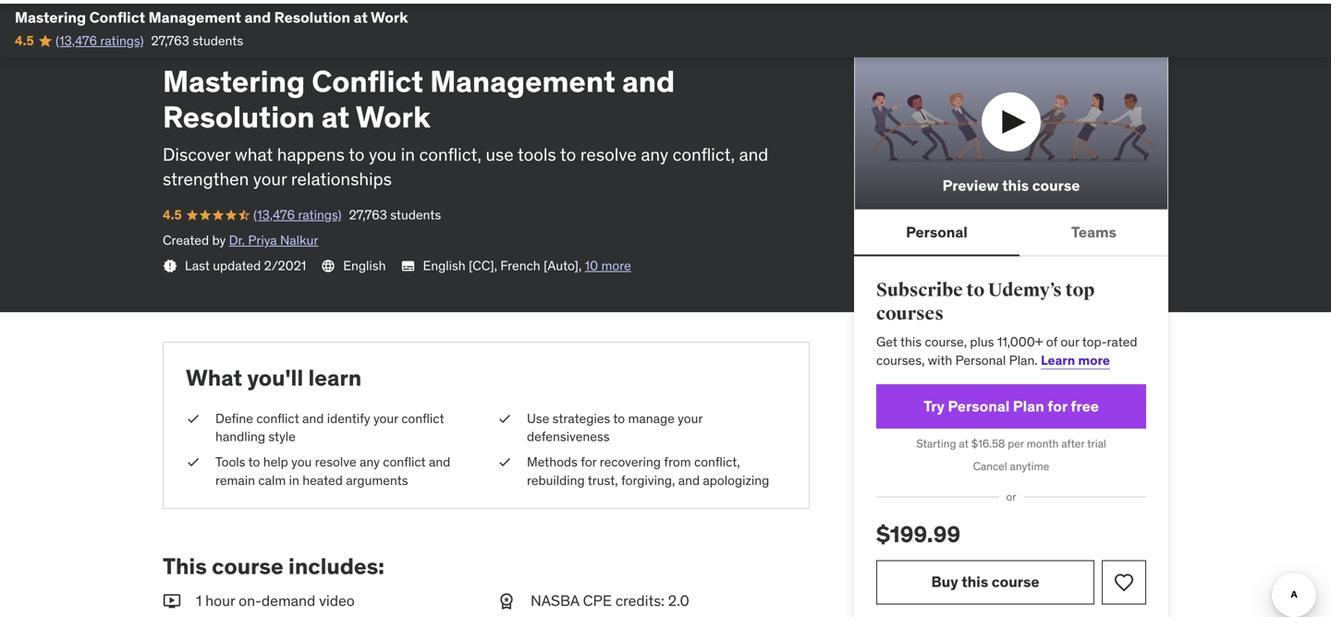 Task type: locate. For each thing, give the bounding box(es) containing it.
1 horizontal spatial english
[[423, 258, 466, 274]]

2 horizontal spatial this
[[1003, 176, 1029, 195]]

heated
[[303, 472, 343, 489]]

for up trust,
[[581, 454, 597, 471]]

our
[[1061, 334, 1080, 351]]

1 vertical spatial you
[[291, 454, 312, 471]]

strengthen
[[163, 168, 249, 190]]

1 vertical spatial 27,763 students
[[349, 207, 441, 223]]

course inside buy this course button
[[992, 573, 1040, 592]]

small image
[[498, 592, 516, 612]]

you inside mastering conflict management and resolution at work discover what happens to you in conflict, use tools to resolve any conflict, and strengthen your relationships
[[369, 143, 397, 165]]

2 vertical spatial at
[[959, 437, 969, 451]]

1 horizontal spatial conflict
[[312, 63, 424, 100]]

this for buy
[[962, 573, 989, 592]]

to left the help at the bottom
[[248, 454, 260, 471]]

management link
[[241, 30, 322, 53]]

tab list containing personal
[[854, 210, 1169, 257]]

2 horizontal spatial your
[[678, 411, 703, 427]]

0 vertical spatial (13,476
[[56, 32, 97, 49]]

tools
[[215, 454, 246, 471]]

arguments
[[346, 472, 408, 489]]

last updated 2/2021
[[185, 258, 306, 274]]

resolution
[[274, 8, 350, 27], [163, 98, 315, 135]]

course up on- on the bottom
[[212, 553, 284, 581]]

nasba cpe credits: 2.0
[[531, 592, 690, 611]]

in left use
[[401, 143, 415, 165]]

style
[[268, 429, 296, 445]]

(13,476
[[56, 32, 97, 49], [254, 207, 295, 223]]

cancel
[[974, 460, 1008, 474]]

get this course, plus 11,000+ of our top-rated courses, with personal plan.
[[877, 334, 1138, 369]]

0 vertical spatial ratings)
[[100, 32, 144, 49]]

2/2021
[[264, 258, 306, 274]]

management up tools
[[430, 63, 616, 100]]

0 horizontal spatial mastering
[[15, 8, 86, 27]]

1 vertical spatial more
[[1079, 352, 1110, 369]]

your right identify
[[374, 411, 398, 427]]

this right buy
[[962, 573, 989, 592]]

after
[[1062, 437, 1085, 451]]

conflict, inside methods for recovering from conflict, rebuilding trust, forgiving, and apologizing
[[695, 454, 740, 471]]

personal button
[[854, 210, 1020, 255]]

you
[[369, 143, 397, 165], [291, 454, 312, 471]]

mastering inside mastering conflict management and resolution at work discover what happens to you in conflict, use tools to resolve any conflict, and strengthen your relationships
[[163, 63, 305, 100]]

this right preview
[[1003, 176, 1029, 195]]

1 vertical spatial 4.5
[[163, 207, 182, 223]]

0 vertical spatial you
[[369, 143, 397, 165]]

1 horizontal spatial this
[[962, 573, 989, 592]]

ratings) left business
[[100, 32, 144, 49]]

27,763 down the mastering conflict management and resolution at work
[[151, 32, 189, 49]]

you right the help at the bottom
[[291, 454, 312, 471]]

1 horizontal spatial ratings)
[[298, 207, 342, 223]]

1 horizontal spatial students
[[390, 207, 441, 223]]

more
[[602, 258, 631, 274], [1079, 352, 1110, 369]]

xsmall image
[[222, 34, 237, 49], [163, 259, 178, 274], [186, 410, 201, 428], [498, 410, 512, 428], [498, 454, 512, 472]]

1 vertical spatial any
[[360, 454, 380, 471]]

identify
[[327, 411, 370, 427]]

cpe
[[583, 592, 612, 611]]

management for mastering conflict management and resolution at work discover what happens to you in conflict, use tools to resolve any conflict, and strengthen your relationships
[[430, 63, 616, 100]]

27,763 students down the mastering conflict management and resolution at work
[[151, 32, 243, 49]]

1 vertical spatial conflict
[[312, 63, 424, 100]]

personal inside button
[[906, 223, 968, 242]]

plan.
[[1010, 352, 1038, 369]]

(13,476 ratings) left business
[[56, 32, 144, 49]]

0 vertical spatial 27,763 students
[[151, 32, 243, 49]]

resolution for mastering conflict management and resolution at work discover what happens to you in conflict, use tools to resolve any conflict, and strengthen your relationships
[[163, 98, 315, 135]]

1 vertical spatial (13,476
[[254, 207, 295, 223]]

management up business
[[149, 8, 241, 27]]

students up closed captions image
[[390, 207, 441, 223]]

any inside mastering conflict management and resolution at work discover what happens to you in conflict, use tools to resolve any conflict, and strengthen your relationships
[[641, 143, 669, 165]]

0 vertical spatial management
[[149, 8, 241, 27]]

2 vertical spatial management
[[430, 63, 616, 100]]

this
[[1003, 176, 1029, 195], [901, 334, 922, 351], [962, 573, 989, 592]]

on-
[[239, 592, 262, 611]]

1 horizontal spatial your
[[374, 411, 398, 427]]

1 horizontal spatial 4.5
[[163, 207, 182, 223]]

management inside mastering conflict management and resolution at work discover what happens to you in conflict, use tools to resolve any conflict, and strengthen your relationships
[[430, 63, 616, 100]]

course
[[1033, 176, 1081, 195], [212, 553, 284, 581], [992, 573, 1040, 592]]

conflict inside mastering conflict management and resolution at work discover what happens to you in conflict, use tools to resolve any conflict, and strengthen your relationships
[[312, 63, 424, 100]]

your inside the define conflict and identify your conflict handling style
[[374, 411, 398, 427]]

0 vertical spatial resolve
[[581, 143, 637, 165]]

nasba
[[531, 592, 580, 611]]

to inside use strategies to manage your defensiveness
[[613, 411, 625, 427]]

0 vertical spatial personal
[[906, 223, 968, 242]]

what you'll learn
[[186, 364, 362, 392]]

1 horizontal spatial for
[[1048, 397, 1068, 416]]

0 vertical spatial any
[[641, 143, 669, 165]]

0 horizontal spatial you
[[291, 454, 312, 471]]

ratings)
[[100, 32, 144, 49], [298, 207, 342, 223]]

this for preview
[[1003, 176, 1029, 195]]

try
[[924, 397, 945, 416]]

2 horizontal spatial at
[[959, 437, 969, 451]]

1 hour on-demand video
[[196, 592, 355, 611]]

your
[[253, 168, 287, 190], [374, 411, 398, 427], [678, 411, 703, 427]]

1 vertical spatial mastering
[[163, 63, 305, 100]]

27,763 down relationships
[[349, 207, 387, 223]]

0 horizontal spatial any
[[360, 454, 380, 471]]

1 vertical spatial 27,763
[[349, 207, 387, 223]]

$16.58
[[972, 437, 1006, 451]]

personal down preview
[[906, 223, 968, 242]]

management down the mastering conflict management and resolution at work
[[241, 33, 322, 49]]

any inside tools to help you resolve any conflict and remain calm in heated arguments
[[360, 454, 380, 471]]

your right manage
[[678, 411, 703, 427]]

resolution inside mastering conflict management and resolution at work discover what happens to you in conflict, use tools to resolve any conflict, and strengthen your relationships
[[163, 98, 315, 135]]

business link
[[163, 30, 219, 53]]

tools to help you resolve any conflict and remain calm in heated arguments
[[215, 454, 451, 489]]

0 vertical spatial resolution
[[274, 8, 350, 27]]

work inside mastering conflict management and resolution at work discover what happens to you in conflict, use tools to resolve any conflict, and strengthen your relationships
[[356, 98, 431, 135]]

1 vertical spatial in
[[289, 472, 299, 489]]

10
[[585, 258, 598, 274]]

management
[[149, 8, 241, 27], [241, 33, 322, 49], [430, 63, 616, 100]]

personal inside the get this course, plus 11,000+ of our top-rated courses, with personal plan.
[[956, 352, 1006, 369]]

course right buy
[[992, 573, 1040, 592]]

0 vertical spatial 4.5
[[15, 32, 34, 49]]

resolution up management link
[[274, 8, 350, 27]]

1 vertical spatial this
[[901, 334, 922, 351]]

conflict for mastering conflict management and resolution at work discover what happens to you in conflict, use tools to resolve any conflict, and strengthen your relationships
[[312, 63, 424, 100]]

0 horizontal spatial resolve
[[315, 454, 357, 471]]

courses
[[877, 303, 944, 326]]

0 horizontal spatial more
[[602, 258, 631, 274]]

0 horizontal spatial at
[[322, 98, 350, 135]]

xsmall image left methods
[[498, 454, 512, 472]]

this up courses,
[[901, 334, 922, 351]]

students down the mastering conflict management and resolution at work
[[193, 32, 243, 49]]

2 vertical spatial this
[[962, 573, 989, 592]]

0 vertical spatial in
[[401, 143, 415, 165]]

(13,476 ratings) up nalkur
[[254, 207, 342, 223]]

to inside subscribe to udemy's top courses
[[967, 279, 985, 302]]

,
[[579, 258, 582, 274]]

any
[[641, 143, 669, 165], [360, 454, 380, 471]]

strategies
[[553, 411, 611, 427]]

11,000+
[[998, 334, 1044, 351]]

1 vertical spatial for
[[581, 454, 597, 471]]

to inside tools to help you resolve any conflict and remain calm in heated arguments
[[248, 454, 260, 471]]

free
[[1071, 397, 1099, 416]]

at
[[354, 8, 368, 27], [322, 98, 350, 135], [959, 437, 969, 451]]

1 horizontal spatial (13,476 ratings)
[[254, 207, 342, 223]]

your down "what"
[[253, 168, 287, 190]]

at for mastering conflict management and resolution at work
[[354, 8, 368, 27]]

resolve right tools
[[581, 143, 637, 165]]

conflict right identify
[[402, 411, 444, 427]]

1 horizontal spatial at
[[354, 8, 368, 27]]

course inside preview this course button
[[1033, 176, 1081, 195]]

define conflict and identify your conflict handling style
[[215, 411, 444, 445]]

and inside tools to help you resolve any conflict and remain calm in heated arguments
[[429, 454, 451, 471]]

xsmall image left last
[[163, 259, 178, 274]]

0 horizontal spatial ratings)
[[100, 32, 144, 49]]

0 horizontal spatial students
[[193, 32, 243, 49]]

conflict up arguments
[[383, 454, 426, 471]]

10 more button
[[585, 257, 631, 275]]

learn
[[1041, 352, 1076, 369]]

defensiveness
[[527, 429, 610, 445]]

0 vertical spatial work
[[371, 8, 408, 27]]

resolve inside mastering conflict management and resolution at work discover what happens to you in conflict, use tools to resolve any conflict, and strengthen your relationships
[[581, 143, 637, 165]]

relationships
[[291, 168, 392, 190]]

0 vertical spatial at
[[354, 8, 368, 27]]

trial
[[1088, 437, 1107, 451]]

you'll
[[247, 364, 303, 392]]

1 horizontal spatial resolve
[[581, 143, 637, 165]]

english right "course language" image
[[343, 258, 386, 274]]

1 horizontal spatial mastering
[[163, 63, 305, 100]]

work for mastering conflict management and resolution at work
[[371, 8, 408, 27]]

mastering for mastering conflict management and resolution at work discover what happens to you in conflict, use tools to resolve any conflict, and strengthen your relationships
[[163, 63, 305, 100]]

27,763 students up closed captions image
[[349, 207, 441, 223]]

what
[[235, 143, 273, 165]]

0 vertical spatial mastering
[[15, 8, 86, 27]]

1 vertical spatial personal
[[956, 352, 1006, 369]]

personal
[[906, 223, 968, 242], [956, 352, 1006, 369], [948, 397, 1010, 416]]

ratings) up nalkur
[[298, 207, 342, 223]]

0 horizontal spatial (13,476
[[56, 32, 97, 49]]

in right calm
[[289, 472, 299, 489]]

english for english [cc], french [auto] , 10 more
[[423, 258, 466, 274]]

course language image
[[321, 259, 336, 274]]

to
[[349, 143, 365, 165], [560, 143, 576, 165], [967, 279, 985, 302], [613, 411, 625, 427], [248, 454, 260, 471]]

mastering for mastering conflict management and resolution at work
[[15, 8, 86, 27]]

to left udemy's on the right of the page
[[967, 279, 985, 302]]

0 vertical spatial more
[[602, 258, 631, 274]]

tab list
[[854, 210, 1169, 257]]

personal up $16.58
[[948, 397, 1010, 416]]

to left manage
[[613, 411, 625, 427]]

by
[[212, 232, 226, 249]]

in inside mastering conflict management and resolution at work discover what happens to you in conflict, use tools to resolve any conflict, and strengthen your relationships
[[401, 143, 415, 165]]

0 horizontal spatial your
[[253, 168, 287, 190]]

0 vertical spatial conflict
[[89, 8, 145, 27]]

0 vertical spatial this
[[1003, 176, 1029, 195]]

plan
[[1013, 397, 1045, 416]]

1 vertical spatial (13,476 ratings)
[[254, 207, 342, 223]]

and
[[245, 8, 271, 27], [622, 63, 675, 100], [739, 143, 769, 165], [302, 411, 324, 427], [429, 454, 451, 471], [678, 472, 700, 489]]

1 horizontal spatial you
[[369, 143, 397, 165]]

anytime
[[1010, 460, 1050, 474]]

4.5
[[15, 32, 34, 49], [163, 207, 182, 223]]

learn more
[[1041, 352, 1110, 369]]

with
[[928, 352, 953, 369]]

1 english from the left
[[343, 258, 386, 274]]

in
[[401, 143, 415, 165], [289, 472, 299, 489]]

conflict
[[89, 8, 145, 27], [312, 63, 424, 100]]

more right 10
[[602, 258, 631, 274]]

0 horizontal spatial for
[[581, 454, 597, 471]]

1 vertical spatial resolution
[[163, 98, 315, 135]]

2 english from the left
[[423, 258, 466, 274]]

1 vertical spatial at
[[322, 98, 350, 135]]

1 vertical spatial resolve
[[315, 454, 357, 471]]

0 horizontal spatial conflict
[[89, 8, 145, 27]]

resolution up "what"
[[163, 98, 315, 135]]

for left free
[[1048, 397, 1068, 416]]

preview
[[943, 176, 999, 195]]

1 horizontal spatial any
[[641, 143, 669, 165]]

last
[[185, 258, 210, 274]]

0 horizontal spatial this
[[901, 334, 922, 351]]

preview this course
[[943, 176, 1081, 195]]

1 vertical spatial work
[[356, 98, 431, 135]]

help
[[263, 454, 288, 471]]

you up relationships
[[369, 143, 397, 165]]

work
[[371, 8, 408, 27], [356, 98, 431, 135]]

0 horizontal spatial (13,476 ratings)
[[56, 32, 144, 49]]

your inside use strategies to manage your defensiveness
[[678, 411, 703, 427]]

personal down plus
[[956, 352, 1006, 369]]

course up teams
[[1033, 176, 1081, 195]]

at inside mastering conflict management and resolution at work discover what happens to you in conflict, use tools to resolve any conflict, and strengthen your relationships
[[322, 98, 350, 135]]

xsmall image for methods
[[498, 454, 512, 472]]

1 horizontal spatial in
[[401, 143, 415, 165]]

this inside the get this course, plus 11,000+ of our top-rated courses, with personal plan.
[[901, 334, 922, 351]]

1 vertical spatial students
[[390, 207, 441, 223]]

0 horizontal spatial in
[[289, 472, 299, 489]]

management for mastering conflict management and resolution at work
[[149, 8, 241, 27]]

0 horizontal spatial english
[[343, 258, 386, 274]]

more down the top-
[[1079, 352, 1110, 369]]

xsmall image left 'use'
[[498, 410, 512, 428]]

1 horizontal spatial 27,763 students
[[349, 207, 441, 223]]

1
[[196, 592, 202, 611]]

conflict,
[[419, 143, 482, 165], [673, 143, 735, 165], [695, 454, 740, 471]]

resolve up heated
[[315, 454, 357, 471]]

english right closed captions image
[[423, 258, 466, 274]]

apologizing
[[703, 472, 770, 489]]

0 horizontal spatial 27,763
[[151, 32, 189, 49]]

xsmall image left define
[[186, 410, 201, 428]]



Task type: describe. For each thing, give the bounding box(es) containing it.
0 horizontal spatial 4.5
[[15, 32, 34, 49]]

business
[[163, 33, 219, 49]]

preview this course button
[[854, 33, 1169, 210]]

calm
[[258, 472, 286, 489]]

course for buy this course
[[992, 573, 1040, 592]]

0 vertical spatial (13,476 ratings)
[[56, 32, 144, 49]]

udemy's
[[988, 279, 1062, 302]]

0 vertical spatial students
[[193, 32, 243, 49]]

get
[[877, 334, 898, 351]]

mastering conflict management and resolution at work discover what happens to you in conflict, use tools to resolve any conflict, and strengthen your relationships
[[163, 63, 769, 190]]

xsmall image for define
[[186, 410, 201, 428]]

forgiving,
[[621, 472, 675, 489]]

created
[[163, 232, 209, 249]]

buy this course
[[932, 573, 1040, 592]]

recovering
[[600, 454, 661, 471]]

0 vertical spatial for
[[1048, 397, 1068, 416]]

updated
[[213, 258, 261, 274]]

xsmall image
[[186, 454, 201, 472]]

or
[[1007, 490, 1017, 504]]

1 horizontal spatial (13,476
[[254, 207, 295, 223]]

courses,
[[877, 352, 925, 369]]

conflict up "style"
[[256, 411, 299, 427]]

video
[[319, 592, 355, 611]]

discover
[[163, 143, 231, 165]]

wishlist image
[[1113, 572, 1136, 594]]

manage
[[628, 411, 675, 427]]

at for mastering conflict management and resolution at work discover what happens to you in conflict, use tools to resolve any conflict, and strengthen your relationships
[[322, 98, 350, 135]]

0 horizontal spatial 27,763 students
[[151, 32, 243, 49]]

from
[[664, 454, 691, 471]]

closed captions image
[[401, 259, 416, 274]]

xsmall image for use
[[498, 410, 512, 428]]

try personal plan for free
[[924, 397, 1099, 416]]

course,
[[925, 334, 967, 351]]

created by dr. priya nalkur
[[163, 232, 318, 249]]

of
[[1047, 334, 1058, 351]]

in inside tools to help you resolve any conflict and remain calm in heated arguments
[[289, 472, 299, 489]]

0 vertical spatial 27,763
[[151, 32, 189, 49]]

use
[[527, 411, 550, 427]]

happens
[[277, 143, 345, 165]]

buy
[[932, 573, 959, 592]]

1 horizontal spatial 27,763
[[349, 207, 387, 223]]

rebuilding
[[527, 472, 585, 489]]

at inside starting at $16.58 per month after trial cancel anytime
[[959, 437, 969, 451]]

use strategies to manage your defensiveness
[[527, 411, 703, 445]]

what
[[186, 364, 242, 392]]

[auto]
[[544, 258, 579, 274]]

to up relationships
[[349, 143, 365, 165]]

1 vertical spatial management
[[241, 33, 322, 49]]

your for define
[[374, 411, 398, 427]]

includes:
[[289, 553, 385, 581]]

define
[[215, 411, 253, 427]]

1 horizontal spatial more
[[1079, 352, 1110, 369]]

starting
[[917, 437, 957, 451]]

this course includes:
[[163, 553, 385, 581]]

1 vertical spatial ratings)
[[298, 207, 342, 223]]

this
[[163, 553, 207, 581]]

trust,
[[588, 472, 618, 489]]

mastering conflict management and resolution at work
[[15, 8, 408, 27]]

[cc], french
[[469, 258, 541, 274]]

conflict for mastering conflict management and resolution at work
[[89, 8, 145, 27]]

teams button
[[1020, 210, 1169, 255]]

top
[[1066, 279, 1095, 302]]

dr. priya nalkur link
[[229, 232, 318, 249]]

your for use
[[678, 411, 703, 427]]

handling
[[215, 429, 265, 445]]

xsmall image down the mastering conflict management and resolution at work
[[222, 34, 237, 49]]

demand
[[262, 592, 316, 611]]

and inside the define conflict and identify your conflict handling style
[[302, 411, 324, 427]]

and inside methods for recovering from conflict, rebuilding trust, forgiving, and apologizing
[[678, 472, 700, 489]]

per
[[1008, 437, 1024, 451]]

to right tools
[[560, 143, 576, 165]]

xsmall image for last
[[163, 259, 178, 274]]

nalkur
[[280, 232, 318, 249]]

buy this course button
[[877, 561, 1095, 605]]

teams
[[1072, 223, 1117, 242]]

this for get
[[901, 334, 922, 351]]

2.0
[[668, 592, 690, 611]]

work for mastering conflict management and resolution at work discover what happens to you in conflict, use tools to resolve any conflict, and strengthen your relationships
[[356, 98, 431, 135]]

priya
[[248, 232, 277, 249]]

conflict inside tools to help you resolve any conflict and remain calm in heated arguments
[[383, 454, 426, 471]]

english for english
[[343, 258, 386, 274]]

dr.
[[229, 232, 245, 249]]

resolve inside tools to help you resolve any conflict and remain calm in heated arguments
[[315, 454, 357, 471]]

methods for recovering from conflict, rebuilding trust, forgiving, and apologizing
[[527, 454, 770, 489]]

you inside tools to help you resolve any conflict and remain calm in heated arguments
[[291, 454, 312, 471]]

your inside mastering conflict management and resolution at work discover what happens to you in conflict, use tools to resolve any conflict, and strengthen your relationships
[[253, 168, 287, 190]]

plus
[[970, 334, 995, 351]]

remain
[[215, 472, 255, 489]]

for inside methods for recovering from conflict, rebuilding trust, forgiving, and apologizing
[[581, 454, 597, 471]]

resolution for mastering conflict management and resolution at work
[[274, 8, 350, 27]]

starting at $16.58 per month after trial cancel anytime
[[917, 437, 1107, 474]]

try personal plan for free link
[[877, 385, 1147, 429]]

hour
[[205, 592, 235, 611]]

$199.99
[[877, 521, 961, 549]]

learn more link
[[1041, 352, 1110, 369]]

2 vertical spatial personal
[[948, 397, 1010, 416]]

use
[[486, 143, 514, 165]]

english [cc], french [auto] , 10 more
[[423, 258, 631, 274]]

subscribe to udemy's top courses
[[877, 279, 1095, 326]]

course for preview this course
[[1033, 176, 1081, 195]]

top-
[[1083, 334, 1107, 351]]

small image
[[163, 592, 181, 612]]

credits:
[[616, 592, 665, 611]]



Task type: vqa. For each thing, say whether or not it's contained in the screenshot.
10
yes



